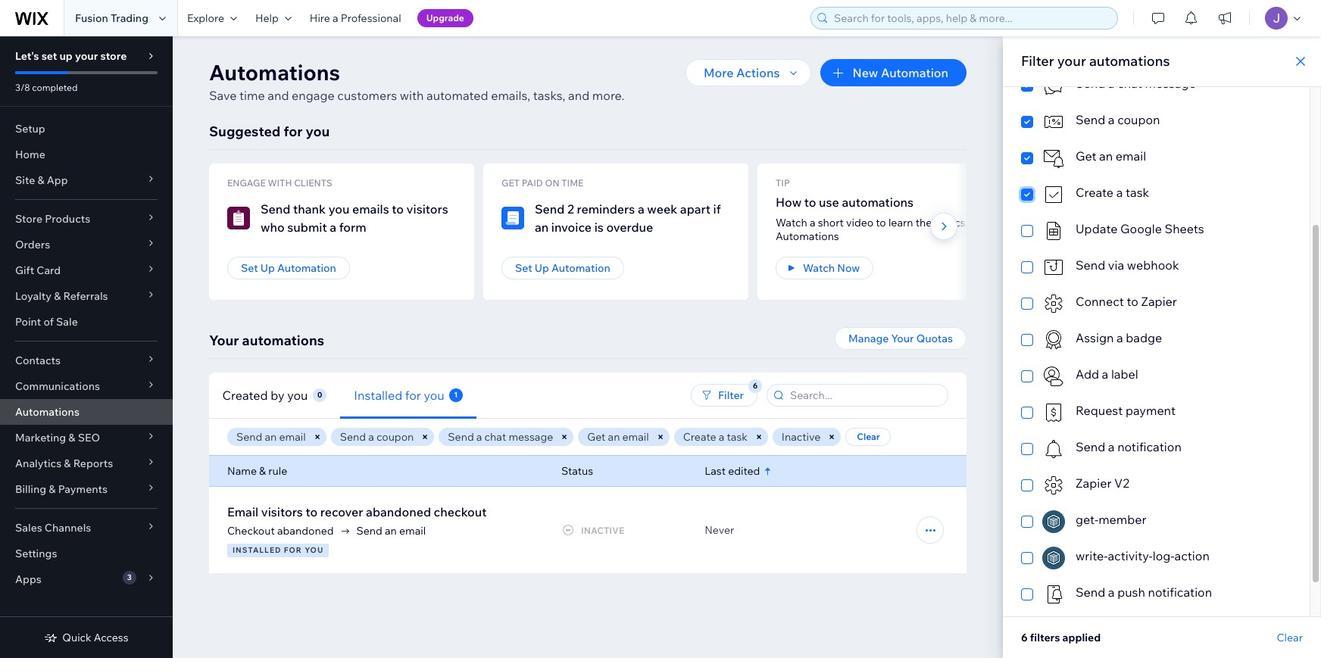 Task type: vqa. For each thing, say whether or not it's contained in the screenshot.
Free plan available related to Boost
no



Task type: locate. For each thing, give the bounding box(es) containing it.
0 vertical spatial send a coupon
[[1076, 112, 1160, 127]]

automations up marketing
[[15, 405, 79, 419]]

1 vertical spatial create
[[683, 430, 716, 444]]

save
[[209, 88, 237, 103]]

Add a label checkbox
[[1021, 365, 1291, 388]]

of left wix on the right top of the page
[[968, 216, 978, 230]]

0 horizontal spatial your
[[75, 49, 98, 63]]

email
[[1116, 148, 1146, 164], [279, 430, 306, 444], [622, 430, 649, 444], [399, 524, 426, 538]]

category image left 'write-' at the bottom of the page
[[1042, 547, 1065, 570]]

1 vertical spatial automations
[[842, 195, 914, 210]]

professional
[[341, 11, 401, 25]]

setup
[[15, 122, 45, 136]]

category image for zapier v2
[[1042, 474, 1065, 497]]

notification down request payment "option"
[[1117, 439, 1182, 454]]

filters
[[1030, 631, 1060, 645]]

1 up from the left
[[260, 261, 275, 275]]

& for name
[[259, 464, 266, 478]]

a
[[333, 11, 338, 25], [1108, 76, 1115, 91], [1108, 112, 1115, 127], [1116, 185, 1123, 200], [638, 201, 644, 217], [810, 216, 815, 230], [330, 220, 336, 235], [1116, 330, 1123, 345], [1102, 367, 1108, 382], [368, 430, 374, 444], [476, 430, 482, 444], [719, 430, 724, 444], [1108, 439, 1115, 454], [1108, 585, 1115, 600]]

0 horizontal spatial send an email
[[236, 430, 306, 444]]

member
[[1098, 512, 1146, 527]]

automations up send a chat message option
[[1089, 52, 1170, 70]]

set up automation for submit
[[241, 261, 336, 275]]

update google sheets
[[1076, 221, 1204, 236]]

0 horizontal spatial for
[[284, 123, 303, 140]]

point of sale
[[15, 315, 78, 329]]

1 horizontal spatial automations
[[842, 195, 914, 210]]

access
[[94, 631, 129, 645]]

send a chat message up send a coupon checkbox
[[1076, 76, 1196, 91]]

write-activity-log-action checkbox
[[1021, 547, 1291, 570]]

1 vertical spatial notification
[[1148, 585, 1212, 600]]

checkout
[[434, 504, 487, 520]]

0 vertical spatial get an email
[[1076, 148, 1146, 164]]

1 vertical spatial get
[[587, 430, 606, 444]]

1 horizontal spatial create a task
[[1076, 185, 1149, 200]]

notification down action
[[1148, 585, 1212, 600]]

store
[[100, 49, 127, 63]]

watch inside tip how to use automations watch a short video to learn the basics of wix automations
[[776, 216, 807, 230]]

0 horizontal spatial and
[[268, 88, 289, 103]]

category image left 'who'
[[227, 207, 250, 230]]

to left learn
[[876, 216, 886, 230]]

set for send 2 reminders a week apart if an invoice is overdue
[[515, 261, 532, 275]]

1 set up automation from the left
[[241, 261, 336, 275]]

of left sale
[[44, 315, 54, 329]]

watch down the how
[[776, 216, 807, 230]]

category image down filter your automations
[[1042, 111, 1065, 133]]

1 horizontal spatial get an email
[[1076, 148, 1146, 164]]

1 vertical spatial watch
[[803, 261, 835, 275]]

0 vertical spatial send a chat message
[[1076, 76, 1196, 91]]

automations
[[209, 59, 340, 86], [776, 230, 839, 243], [15, 405, 79, 419]]

get-member
[[1076, 512, 1146, 527]]

Send a coupon checkbox
[[1021, 111, 1291, 133]]

to right emails
[[392, 201, 404, 217]]

up
[[260, 261, 275, 275], [535, 261, 549, 275]]

0 vertical spatial visitors
[[406, 201, 448, 217]]

visitors up checkout abandoned
[[261, 504, 303, 520]]

2 category image from the top
[[1042, 183, 1065, 206]]

get-
[[1076, 512, 1098, 527]]

engage
[[292, 88, 335, 103]]

get
[[501, 177, 520, 189]]

1 vertical spatial abandoned
[[277, 524, 334, 538]]

set up automation button down 'who'
[[227, 257, 350, 280]]

set up automation down invoice
[[515, 261, 610, 275]]

store
[[15, 212, 42, 226]]

1 horizontal spatial set
[[515, 261, 532, 275]]

0 horizontal spatial create
[[683, 430, 716, 444]]

abandoned up you
[[277, 524, 334, 538]]

get up update at right top
[[1076, 148, 1096, 164]]

0 vertical spatial task
[[1126, 185, 1149, 200]]

get an email up status
[[587, 430, 649, 444]]

0 vertical spatial create a task
[[1076, 185, 1149, 200]]

0 horizontal spatial filter
[[718, 389, 744, 402]]

send a coupon down installed
[[340, 430, 414, 444]]

more
[[704, 65, 734, 80]]

4 category image from the top
[[1042, 329, 1065, 351]]

send an email up rule at the left
[[236, 430, 306, 444]]

0 horizontal spatial abandoned
[[277, 524, 334, 538]]

set up automation button down invoice
[[501, 257, 624, 280]]

more actions button
[[686, 59, 812, 86]]

automations link
[[0, 399, 173, 425]]

1 horizontal spatial chat
[[1117, 76, 1142, 91]]

of inside sidebar element
[[44, 315, 54, 329]]

6 filters applied
[[1021, 631, 1101, 645]]

an
[[1099, 148, 1113, 164], [535, 220, 549, 235], [265, 430, 277, 444], [608, 430, 620, 444], [385, 524, 397, 538]]

3/8
[[15, 82, 30, 93]]

0 vertical spatial automations
[[209, 59, 340, 86]]

to left the "recover"
[[306, 504, 317, 520]]

you for created
[[288, 387, 308, 403]]

create a task up update at right top
[[1076, 185, 1149, 200]]

for down engage
[[284, 123, 303, 140]]

create up update at right top
[[1076, 185, 1114, 200]]

& inside dropdown button
[[68, 431, 75, 445]]

zapier down send via webhook checkbox
[[1141, 294, 1177, 309]]

new automation button
[[821, 59, 967, 86]]

6 category image from the top
[[1042, 438, 1065, 461]]

clear
[[857, 431, 880, 442], [1277, 631, 1303, 645]]

0
[[317, 390, 322, 400]]

2 up from the left
[[535, 261, 549, 275]]

analytics
[[15, 457, 61, 470]]

& inside popup button
[[54, 289, 61, 303]]

0 vertical spatial for
[[284, 123, 303, 140]]

1 horizontal spatial your
[[1057, 52, 1086, 70]]

your up created
[[209, 332, 239, 349]]

task
[[1126, 185, 1149, 200], [727, 430, 747, 444]]

& left rule at the left
[[259, 464, 266, 478]]

0 vertical spatial watch
[[776, 216, 807, 230]]

installed for you
[[354, 387, 444, 403]]

2 horizontal spatial automations
[[776, 230, 839, 243]]

1 vertical spatial get an email
[[587, 430, 649, 444]]

1 vertical spatial filter
[[718, 389, 744, 402]]

for
[[284, 123, 303, 140], [405, 387, 421, 403]]

& for billing
[[49, 482, 56, 496]]

and right time
[[268, 88, 289, 103]]

3 category image from the top
[[1042, 220, 1065, 242]]

0 horizontal spatial task
[[727, 430, 747, 444]]

0 horizontal spatial zapier
[[1076, 476, 1112, 491]]

category image left 'request' on the bottom
[[1042, 401, 1065, 424]]

send an email down email visitors to recover abandoned checkout
[[356, 524, 426, 538]]

send a chat message
[[1076, 76, 1196, 91], [448, 430, 553, 444]]

0 horizontal spatial automations
[[242, 332, 324, 349]]

0 horizontal spatial create a task
[[683, 430, 747, 444]]

to left "use"
[[804, 195, 816, 210]]

0 vertical spatial automations
[[1089, 52, 1170, 70]]

0 horizontal spatial your
[[209, 332, 239, 349]]

0 horizontal spatial visitors
[[261, 504, 303, 520]]

get inside checkbox
[[1076, 148, 1096, 164]]

send a chat message down 1
[[448, 430, 553, 444]]

category image for write-activity-log-action
[[1042, 547, 1065, 570]]

list
[[209, 164, 1297, 300]]

suggested
[[209, 123, 281, 140]]

0 vertical spatial of
[[968, 216, 978, 230]]

2 and from the left
[[568, 88, 589, 103]]

set up automation button for submit
[[227, 257, 350, 280]]

trading
[[111, 11, 148, 25]]

set up automation down 'who'
[[241, 261, 336, 275]]

0 horizontal spatial set up automation
[[241, 261, 336, 275]]

automation down invoice
[[551, 261, 610, 275]]

engage
[[227, 177, 266, 189]]

1 horizontal spatial coupon
[[1117, 112, 1160, 127]]

to right "connect"
[[1127, 294, 1138, 309]]

category image for send a coupon
[[1042, 111, 1065, 133]]

1 horizontal spatial of
[[968, 216, 978, 230]]

your left quotas at right bottom
[[891, 332, 914, 345]]

send inside option
[[1076, 76, 1105, 91]]

message inside send a chat message option
[[1145, 76, 1196, 91]]

0 horizontal spatial up
[[260, 261, 275, 275]]

channels
[[45, 521, 91, 535]]

& left seo
[[68, 431, 75, 445]]

& for loyalty
[[54, 289, 61, 303]]

get an email
[[1076, 148, 1146, 164], [587, 430, 649, 444]]

task up update google sheets
[[1126, 185, 1149, 200]]

to inside connect to zapier option
[[1127, 294, 1138, 309]]

category image for get an email
[[1042, 147, 1065, 170]]

invoice
[[551, 220, 592, 235]]

1 vertical spatial for
[[405, 387, 421, 403]]

email inside checkbox
[[1116, 148, 1146, 164]]

webhook
[[1127, 258, 1179, 273]]

you left 1
[[424, 387, 444, 403]]

submit
[[287, 220, 327, 235]]

automations up video
[[842, 195, 914, 210]]

1 horizontal spatial visitors
[[406, 201, 448, 217]]

1 horizontal spatial set up automation button
[[501, 257, 624, 280]]

you for installed
[[424, 387, 444, 403]]

get up status
[[587, 430, 606, 444]]

automations inside sidebar element
[[15, 405, 79, 419]]

overdue
[[606, 220, 653, 235]]

1 horizontal spatial up
[[535, 261, 549, 275]]

0 horizontal spatial automations
[[15, 405, 79, 419]]

customers
[[337, 88, 397, 103]]

0 horizontal spatial message
[[509, 430, 553, 444]]

watch now button
[[776, 257, 874, 280]]

automations inside automations save time and engage customers with automated emails, tasks, and more.
[[209, 59, 340, 86]]

1 vertical spatial send an email
[[356, 524, 426, 538]]

filter for filter
[[718, 389, 744, 402]]

1 horizontal spatial clear
[[1277, 631, 1303, 645]]

create a task up last
[[683, 430, 747, 444]]

tip how to use automations watch a short video to learn the basics of wix automations
[[776, 177, 999, 243]]

0 horizontal spatial automation
[[277, 261, 336, 275]]

automations up time
[[209, 59, 340, 86]]

for for suggested
[[284, 123, 303, 140]]

& left reports
[[64, 457, 71, 470]]

short
[[818, 216, 844, 230]]

1 vertical spatial send a chat message
[[448, 430, 553, 444]]

last edited
[[705, 464, 760, 478]]

1 vertical spatial visitors
[[261, 504, 303, 520]]

list containing how to use automations
[[209, 164, 1297, 300]]

0 horizontal spatial send a coupon
[[340, 430, 414, 444]]

name & rule
[[227, 464, 287, 478]]

coupon down send a chat message option
[[1117, 112, 1160, 127]]

1 vertical spatial coupon
[[376, 430, 414, 444]]

of
[[968, 216, 978, 230], [44, 315, 54, 329]]

0 vertical spatial message
[[1145, 76, 1196, 91]]

1 horizontal spatial send an email
[[356, 524, 426, 538]]

learn
[[888, 216, 913, 230]]

1 horizontal spatial message
[[1145, 76, 1196, 91]]

sales channels button
[[0, 515, 173, 541]]

let's
[[15, 49, 39, 63]]

0 vertical spatial abandoned
[[366, 504, 431, 520]]

1 horizontal spatial for
[[405, 387, 421, 403]]

0 vertical spatial get
[[1076, 148, 1096, 164]]

and left 'more.'
[[568, 88, 589, 103]]

& right loyalty
[[54, 289, 61, 303]]

tab list
[[209, 372, 594, 418]]

installed
[[354, 387, 402, 403]]

automation right new
[[881, 65, 948, 80]]

1 set from the left
[[241, 261, 258, 275]]

with
[[400, 88, 424, 103]]

category image for send a push notification
[[1042, 583, 1065, 606]]

send
[[1076, 76, 1105, 91], [1076, 112, 1105, 127], [261, 201, 290, 217], [535, 201, 565, 217], [1076, 258, 1105, 273], [236, 430, 262, 444], [340, 430, 366, 444], [448, 430, 474, 444], [1076, 439, 1105, 454], [356, 524, 382, 538], [1076, 585, 1105, 600]]

1 horizontal spatial send a chat message
[[1076, 76, 1196, 91]]

zapier inside connect to zapier option
[[1141, 294, 1177, 309]]

of inside tip how to use automations watch a short video to learn the basics of wix automations
[[968, 216, 978, 230]]

filter button
[[691, 384, 757, 407]]

category image for update google sheets
[[1042, 220, 1065, 242]]

0 vertical spatial send an email
[[236, 430, 306, 444]]

automation for send thank you emails to visitors who submit a form
[[277, 261, 336, 275]]

8 category image from the top
[[1042, 511, 1065, 533]]

analytics & reports button
[[0, 451, 173, 476]]

2 set up automation from the left
[[515, 261, 610, 275]]

1 horizontal spatial your
[[891, 332, 914, 345]]

Assign a badge checkbox
[[1021, 329, 1291, 351]]

task inside checkbox
[[1126, 185, 1149, 200]]

automation
[[881, 65, 948, 80], [277, 261, 336, 275], [551, 261, 610, 275]]

2 your from the left
[[891, 332, 914, 345]]

automation down submit at the top
[[277, 261, 336, 275]]

9 category image from the top
[[1042, 583, 1065, 606]]

category image
[[1042, 111, 1065, 133], [227, 207, 250, 230], [501, 207, 524, 230], [1042, 256, 1065, 279], [1042, 292, 1065, 315], [1042, 401, 1065, 424], [1042, 547, 1065, 570]]

abandoned
[[366, 504, 431, 520], [277, 524, 334, 538]]

category image for create a task
[[1042, 183, 1065, 206]]

category image for assign a badge
[[1042, 329, 1065, 351]]

a inside option
[[1108, 76, 1115, 91]]

2 horizontal spatial automation
[[881, 65, 948, 80]]

0 vertical spatial clear
[[857, 431, 880, 442]]

label
[[1111, 367, 1138, 382]]

create a task
[[1076, 185, 1149, 200], [683, 430, 747, 444]]

upgrade button
[[417, 9, 473, 27]]

filter inside button
[[718, 389, 744, 402]]

1 horizontal spatial filter
[[1021, 52, 1054, 70]]

2 set from the left
[[515, 261, 532, 275]]

7 category image from the top
[[1042, 474, 1065, 497]]

visitors right emails
[[406, 201, 448, 217]]

get an email down send a coupon checkbox
[[1076, 148, 1146, 164]]

category image left "connect"
[[1042, 292, 1065, 315]]

& right site
[[37, 173, 44, 187]]

get
[[1076, 148, 1096, 164], [587, 430, 606, 444]]

task up last edited
[[727, 430, 747, 444]]

1 horizontal spatial send a coupon
[[1076, 112, 1160, 127]]

action
[[1174, 548, 1210, 564]]

automations up by
[[242, 332, 324, 349]]

activity-
[[1108, 548, 1153, 564]]

completed
[[32, 82, 78, 93]]

for right installed
[[405, 387, 421, 403]]

1 vertical spatial clear
[[1277, 631, 1303, 645]]

0 horizontal spatial set
[[241, 261, 258, 275]]

0 horizontal spatial get an email
[[587, 430, 649, 444]]

0 vertical spatial zapier
[[1141, 294, 1177, 309]]

1 horizontal spatial and
[[568, 88, 589, 103]]

you up form
[[328, 201, 349, 217]]

0 vertical spatial chat
[[1117, 76, 1142, 91]]

1 category image from the top
[[1042, 147, 1065, 170]]

0 horizontal spatial clear button
[[846, 428, 891, 446]]

automations inside tip how to use automations watch a short video to learn the basics of wix automations
[[842, 195, 914, 210]]

you inside send thank you emails to visitors who submit a form
[[328, 201, 349, 217]]

0 horizontal spatial set up automation button
[[227, 257, 350, 280]]

watch left now at the top right
[[803, 261, 835, 275]]

who
[[261, 220, 285, 235]]

1 and from the left
[[268, 88, 289, 103]]

seo
[[78, 431, 100, 445]]

Request payment checkbox
[[1021, 401, 1291, 424]]

category image left via
[[1042, 256, 1065, 279]]

abandoned right the "recover"
[[366, 504, 431, 520]]

1 horizontal spatial task
[[1126, 185, 1149, 200]]

1 horizontal spatial set up automation
[[515, 261, 610, 275]]

tab list containing created by you
[[209, 372, 594, 418]]

category image down get in the left top of the page
[[501, 207, 524, 230]]

a inside send thank you emails to visitors who submit a form
[[330, 220, 336, 235]]

& right billing
[[49, 482, 56, 496]]

category image for send a notification
[[1042, 438, 1065, 461]]

Send a push notification checkbox
[[1021, 583, 1291, 606]]

automation for send 2 reminders a week apart if an invoice is overdue
[[551, 261, 610, 275]]

category image
[[1042, 147, 1065, 170], [1042, 183, 1065, 206], [1042, 220, 1065, 242], [1042, 329, 1065, 351], [1042, 365, 1065, 388], [1042, 438, 1065, 461], [1042, 474, 1065, 497], [1042, 511, 1065, 533], [1042, 583, 1065, 606]]

0 horizontal spatial chat
[[484, 430, 506, 444]]

1 set up automation button from the left
[[227, 257, 350, 280]]

1 horizontal spatial clear button
[[1277, 631, 1303, 645]]

create
[[1076, 185, 1114, 200], [683, 430, 716, 444]]

create up last
[[683, 430, 716, 444]]

zapier left v2 on the bottom right of page
[[1076, 476, 1112, 491]]

1 horizontal spatial automation
[[551, 261, 610, 275]]

0 vertical spatial filter
[[1021, 52, 1054, 70]]

0 vertical spatial create
[[1076, 185, 1114, 200]]

5 category image from the top
[[1042, 365, 1065, 388]]

Search... field
[[785, 385, 943, 406]]

quick access
[[62, 631, 129, 645]]

you down engage
[[306, 123, 330, 140]]

suggested for you
[[209, 123, 330, 140]]

automations up watch now button
[[776, 230, 839, 243]]

you right by
[[288, 387, 308, 403]]

2 vertical spatial automations
[[15, 405, 79, 419]]

1 vertical spatial automations
[[776, 230, 839, 243]]

point of sale link
[[0, 309, 173, 335]]

2 set up automation button from the left
[[501, 257, 624, 280]]

Send a notification checkbox
[[1021, 438, 1291, 461]]

help
[[255, 11, 279, 25]]

automations for automations
[[15, 405, 79, 419]]

1 horizontal spatial get
[[1076, 148, 1096, 164]]

coupon down installed for you
[[376, 430, 414, 444]]

site & app
[[15, 173, 68, 187]]

send a coupon down send a chat message option
[[1076, 112, 1160, 127]]

0 horizontal spatial of
[[44, 315, 54, 329]]

request
[[1076, 403, 1123, 418]]

gift card
[[15, 264, 61, 277]]



Task type: describe. For each thing, give the bounding box(es) containing it.
sales channels
[[15, 521, 91, 535]]

google
[[1120, 221, 1162, 236]]

get an email inside checkbox
[[1076, 148, 1146, 164]]

set for send thank you emails to visitors who submit a form
[[241, 261, 258, 275]]

Send a chat message checkbox
[[1021, 74, 1291, 97]]

1 vertical spatial clear button
[[1277, 631, 1303, 645]]

up
[[59, 49, 73, 63]]

send inside send 2 reminders a week apart if an invoice is overdue
[[535, 201, 565, 217]]

sidebar element
[[0, 36, 173, 658]]

send inside send thank you emails to visitors who submit a form
[[261, 201, 290, 217]]

category image for send thank you emails to visitors who submit a form
[[227, 207, 250, 230]]

via
[[1108, 258, 1124, 273]]

watch inside button
[[803, 261, 835, 275]]

Connect to Zapier checkbox
[[1021, 292, 1291, 315]]

up for send thank you emails to visitors who submit a form
[[260, 261, 275, 275]]

never
[[705, 523, 734, 537]]

more.
[[592, 88, 624, 103]]

chat inside option
[[1117, 76, 1142, 91]]

form
[[339, 220, 366, 235]]

a inside option
[[1116, 330, 1123, 345]]

status
[[561, 464, 593, 478]]

installed for you
[[233, 545, 324, 555]]

assign
[[1076, 330, 1114, 345]]

app
[[47, 173, 68, 187]]

Send via webhook checkbox
[[1021, 256, 1291, 279]]

2
[[567, 201, 574, 217]]

coupon inside checkbox
[[1117, 112, 1160, 127]]

your inside sidebar element
[[75, 49, 98, 63]]

explore
[[187, 11, 224, 25]]

Create a task checkbox
[[1021, 183, 1291, 206]]

hire a professional
[[310, 11, 401, 25]]

2 vertical spatial automations
[[242, 332, 324, 349]]

recover
[[320, 504, 363, 520]]

0 horizontal spatial coupon
[[376, 430, 414, 444]]

a inside send 2 reminders a week apart if an invoice is overdue
[[638, 201, 644, 217]]

new automation
[[852, 65, 948, 80]]

home link
[[0, 142, 173, 167]]

filter for filter your automations
[[1021, 52, 1054, 70]]

zapier inside the zapier v2 option
[[1076, 476, 1112, 491]]

watch now
[[803, 261, 860, 275]]

add a label
[[1076, 367, 1138, 382]]

1 your from the left
[[209, 332, 239, 349]]

send a chat message inside option
[[1076, 76, 1196, 91]]

to inside send thank you emails to visitors who submit a form
[[392, 201, 404, 217]]

manage your quotas button
[[835, 327, 967, 350]]

you for send
[[328, 201, 349, 217]]

0 vertical spatial notification
[[1117, 439, 1182, 454]]

for for installed
[[405, 387, 421, 403]]

0 horizontal spatial get
[[587, 430, 606, 444]]

a inside checkbox
[[1116, 185, 1123, 200]]

0 vertical spatial clear button
[[846, 428, 891, 446]]

badge
[[1126, 330, 1162, 345]]

manage
[[848, 332, 889, 345]]

send a coupon inside send a coupon checkbox
[[1076, 112, 1160, 127]]

1 vertical spatial message
[[509, 430, 553, 444]]

your inside button
[[891, 332, 914, 345]]

category image for get-member
[[1042, 511, 1065, 533]]

tasks,
[[533, 88, 565, 103]]

site & app button
[[0, 167, 173, 193]]

if
[[713, 201, 721, 217]]

set up automation for an
[[515, 261, 610, 275]]

send 2 reminders a week apart if an invoice is overdue
[[535, 201, 721, 235]]

time
[[561, 177, 583, 189]]

payment
[[1125, 403, 1176, 418]]

a inside checkbox
[[1108, 112, 1115, 127]]

let's set up your store
[[15, 49, 127, 63]]

set up automation button for an
[[501, 257, 624, 280]]

settings
[[15, 547, 57, 561]]

& for site
[[37, 173, 44, 187]]

sheets
[[1165, 221, 1204, 236]]

basics
[[934, 216, 965, 230]]

by
[[271, 387, 285, 403]]

upgrade
[[426, 12, 464, 23]]

category image for send via webhook
[[1042, 256, 1065, 279]]

setup link
[[0, 116, 173, 142]]

a inside tip how to use automations watch a short video to learn the basics of wix automations
[[810, 216, 815, 230]]

category image for request payment
[[1042, 401, 1065, 424]]

request payment
[[1076, 403, 1176, 418]]

get-member checkbox
[[1021, 511, 1291, 533]]

site
[[15, 173, 35, 187]]

loyalty & referrals button
[[0, 283, 173, 309]]

v2
[[1114, 476, 1129, 491]]

payments
[[58, 482, 108, 496]]

log-
[[1153, 548, 1174, 564]]

Zapier V2 checkbox
[[1021, 474, 1291, 497]]

apart
[[680, 201, 710, 217]]

send thank you emails to visitors who submit a form
[[261, 201, 448, 235]]

is
[[594, 220, 604, 235]]

push
[[1117, 585, 1145, 600]]

communications button
[[0, 373, 173, 399]]

Get an email checkbox
[[1021, 147, 1291, 170]]

3
[[127, 573, 132, 582]]

actions
[[736, 65, 780, 80]]

applied
[[1062, 631, 1101, 645]]

1 vertical spatial chat
[[484, 430, 506, 444]]

for
[[284, 545, 302, 555]]

0 horizontal spatial clear
[[857, 431, 880, 442]]

Search for tools, apps, help & more... field
[[829, 8, 1113, 29]]

visitors inside send thank you emails to visitors who submit a form
[[406, 201, 448, 217]]

& for marketing
[[68, 431, 75, 445]]

connect
[[1076, 294, 1124, 309]]

on
[[545, 177, 559, 189]]

& for analytics
[[64, 457, 71, 470]]

1 vertical spatial task
[[727, 430, 747, 444]]

up for send 2 reminders a week apart if an invoice is overdue
[[535, 261, 549, 275]]

sales
[[15, 521, 42, 535]]

clients
[[294, 177, 332, 189]]

category image for add a label
[[1042, 365, 1065, 388]]

thank
[[293, 201, 326, 217]]

automations inside tip how to use automations watch a short video to learn the basics of wix automations
[[776, 230, 839, 243]]

an inside send 2 reminders a week apart if an invoice is overdue
[[535, 220, 549, 235]]

automation inside "button"
[[881, 65, 948, 80]]

help button
[[246, 0, 301, 36]]

you
[[305, 545, 324, 555]]

installed
[[233, 545, 281, 555]]

store products button
[[0, 206, 173, 232]]

communications
[[15, 379, 100, 393]]

write-activity-log-action
[[1076, 548, 1210, 564]]

manage your quotas
[[848, 332, 953, 345]]

create inside create a task checkbox
[[1076, 185, 1114, 200]]

create a task inside checkbox
[[1076, 185, 1149, 200]]

1 horizontal spatial abandoned
[[366, 504, 431, 520]]

checkout abandoned
[[227, 524, 334, 538]]

1 vertical spatial send a coupon
[[340, 430, 414, 444]]

emails
[[352, 201, 389, 217]]

contacts button
[[0, 348, 173, 373]]

category image for connect to zapier
[[1042, 292, 1065, 315]]

created
[[223, 387, 268, 403]]

sale
[[56, 315, 78, 329]]

you for suggested
[[306, 123, 330, 140]]

Update Google Sheets checkbox
[[1021, 220, 1291, 242]]

assign a badge
[[1076, 330, 1162, 345]]

paid
[[522, 177, 543, 189]]

last
[[705, 464, 726, 478]]

gift
[[15, 264, 34, 277]]

settings link
[[0, 541, 173, 567]]

an inside get an email checkbox
[[1099, 148, 1113, 164]]

wix
[[980, 216, 999, 230]]

1
[[454, 390, 458, 400]]

2 horizontal spatial automations
[[1089, 52, 1170, 70]]

0 horizontal spatial send a chat message
[[448, 430, 553, 444]]

quick access button
[[44, 631, 129, 645]]

1 vertical spatial create a task
[[683, 430, 747, 444]]

video
[[846, 216, 873, 230]]

more actions
[[704, 65, 780, 80]]

email
[[227, 504, 258, 520]]

automations for automations save time and engage customers with automated emails, tasks, and more.
[[209, 59, 340, 86]]

card
[[37, 264, 61, 277]]

category image for send 2 reminders a week apart if an invoice is overdue
[[501, 207, 524, 230]]



